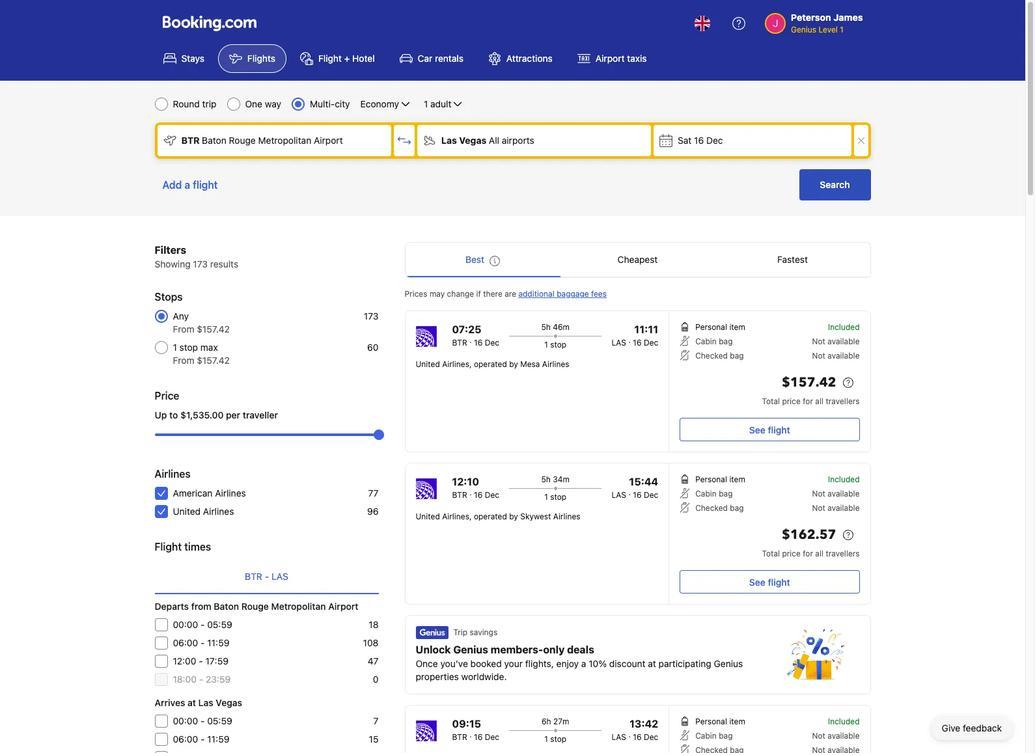 Task type: locate. For each thing, give the bounding box(es) containing it.
total price for all travellers for $157.42
[[762, 397, 860, 406]]

1 vertical spatial 06:00 - 11:59
[[173, 734, 230, 745]]

- for 108
[[201, 638, 205, 649]]

$1,535.00
[[180, 410, 224, 421]]

0 vertical spatial $157.42
[[197, 324, 230, 335]]

peterson james genius level 1
[[791, 12, 863, 35]]

2 checked bag from the top
[[696, 503, 744, 513]]

trip savings
[[454, 628, 498, 638]]

2 see flight from the top
[[749, 577, 790, 588]]

btr down "07:25" at the left top
[[452, 338, 467, 348]]

stop down 6h 27m
[[550, 735, 567, 744]]

3 available from the top
[[828, 489, 860, 499]]

2 vertical spatial genius
[[714, 658, 743, 669]]

0 vertical spatial for
[[803, 397, 813, 406]]

dec up united airlines, operated by skywest airlines
[[485, 490, 499, 500]]

0 horizontal spatial flight
[[155, 541, 182, 553]]

all for $162.57
[[816, 549, 824, 559]]

car rentals
[[418, 53, 464, 64]]

personal for $162.57
[[696, 475, 727, 485]]

12:10 btr . 16 dec
[[452, 476, 499, 500]]

for for $157.42
[[803, 397, 813, 406]]

1 vertical spatial metropolitan
[[271, 601, 326, 612]]

2 see from the top
[[749, 577, 766, 588]]

2 airlines, from the top
[[442, 512, 472, 522]]

airport inside airport taxis link
[[596, 53, 625, 64]]

booking.com logo image
[[162, 15, 256, 31], [162, 15, 256, 31]]

1 stop down 5h 34m at the right of page
[[545, 492, 567, 502]]

18:00 - 23:59
[[173, 674, 231, 685]]

dec down the worldwide.
[[485, 733, 499, 742]]

1 vertical spatial checked bag
[[696, 503, 744, 513]]

flight left the +
[[318, 53, 342, 64]]

las down 1 adult dropdown button
[[441, 135, 457, 146]]

from up price
[[173, 355, 194, 366]]

108
[[363, 638, 379, 649]]

5h left 46m
[[541, 322, 551, 332]]

stop down 34m
[[550, 492, 567, 502]]

2 total from the top
[[762, 549, 780, 559]]

1 05:59 from the top
[[207, 619, 232, 630]]

travellers
[[826, 397, 860, 406], [826, 549, 860, 559]]

1 cabin bag from the top
[[696, 337, 733, 346]]

0 vertical spatial 06:00
[[173, 638, 198, 649]]

0 vertical spatial genius
[[791, 25, 817, 35]]

1 vertical spatial genius
[[453, 644, 488, 656]]

btr for 09:15
[[452, 733, 467, 742]]

1 stop down 5h 46m
[[545, 340, 567, 350]]

all down $157.42 region
[[816, 397, 824, 406]]

1 horizontal spatial at
[[648, 658, 656, 669]]

1 vertical spatial checked
[[696, 503, 728, 513]]

dec inside 09:15 btr . 16 dec
[[485, 733, 499, 742]]

all down $162.57
[[816, 549, 824, 559]]

16 down the 13:42
[[633, 733, 642, 742]]

btr down 12:10
[[452, 490, 467, 500]]

travellers for $157.42
[[826, 397, 860, 406]]

2 item from the top
[[730, 475, 746, 485]]

for down $157.42 region
[[803, 397, 813, 406]]

1 vertical spatial see flight
[[749, 577, 790, 588]]

. inside 15:44 las . 16 dec
[[629, 488, 631, 498]]

1 vertical spatial 06:00
[[173, 734, 198, 745]]

flight down $157.42 region
[[768, 424, 790, 435]]

. inside 09:15 btr . 16 dec
[[470, 730, 472, 740]]

3 item from the top
[[730, 717, 746, 727]]

0 horizontal spatial genius
[[453, 644, 488, 656]]

tab list
[[405, 243, 870, 278]]

at right arrives
[[188, 697, 196, 709]]

united for $157.42
[[416, 359, 440, 369]]

15
[[369, 734, 379, 745]]

any
[[173, 311, 189, 322]]

0 vertical spatial personal
[[696, 322, 727, 332]]

operated down 07:25 btr . 16 dec
[[474, 359, 507, 369]]

1 vertical spatial for
[[803, 549, 813, 559]]

btr inside the 12:10 btr . 16 dec
[[452, 490, 467, 500]]

1 operated from the top
[[474, 359, 507, 369]]

mesa
[[520, 359, 540, 369]]

total price for all travellers down $162.57
[[762, 549, 860, 559]]

34m
[[553, 475, 570, 485]]

5 not from the top
[[812, 731, 826, 741]]

1 inside peterson james genius level 1
[[840, 25, 844, 35]]

0 vertical spatial 173
[[193, 259, 208, 270]]

best button
[[405, 243, 560, 277]]

1 vertical spatial price
[[782, 549, 801, 559]]

price
[[155, 390, 179, 402]]

2 personal item from the top
[[696, 475, 746, 485]]

economy
[[361, 98, 399, 109]]

airport
[[596, 53, 625, 64], [314, 135, 343, 146], [328, 601, 359, 612]]

dec down 15:44
[[644, 490, 659, 500]]

16 down "07:25" at the left top
[[474, 338, 483, 348]]

- for 7
[[201, 716, 205, 727]]

- for 47
[[199, 656, 203, 667]]

dec inside 15:44 las . 16 dec
[[644, 490, 659, 500]]

1 all from the top
[[816, 397, 824, 406]]

00:00 - 05:59 down from
[[173, 619, 232, 630]]

. for 13:42
[[629, 730, 631, 740]]

1 vertical spatial a
[[581, 658, 586, 669]]

cheapest
[[618, 254, 658, 265]]

operated for $157.42
[[474, 359, 507, 369]]

0 vertical spatial price
[[782, 397, 801, 406]]

american
[[173, 488, 213, 499]]

1 vertical spatial from
[[173, 355, 194, 366]]

2 operated from the top
[[474, 512, 507, 522]]

05:59 down from
[[207, 619, 232, 630]]

checked for $157.42
[[696, 351, 728, 361]]

1 vertical spatial cabin bag
[[696, 489, 733, 499]]

06:00 - 11:59 down arrives at las vegas
[[173, 734, 230, 745]]

1 00:00 from the top
[[173, 619, 198, 630]]

rouge down one
[[229, 135, 256, 146]]

you've
[[441, 658, 468, 669]]

1 inside dropdown button
[[424, 98, 428, 109]]

1 airlines, from the top
[[442, 359, 472, 369]]

0 horizontal spatial 173
[[193, 259, 208, 270]]

0 vertical spatial see flight button
[[680, 418, 860, 442]]

0 vertical spatial see
[[749, 424, 766, 435]]

0 vertical spatial operated
[[474, 359, 507, 369]]

2 included from the top
[[828, 475, 860, 485]]

06:00 up 12:00
[[173, 638, 198, 649]]

airlines, for $162.57
[[442, 512, 472, 522]]

checked for $162.57
[[696, 503, 728, 513]]

1 checked from the top
[[696, 351, 728, 361]]

airlines, for $157.42
[[442, 359, 472, 369]]

1 available from the top
[[828, 337, 860, 346]]

0 vertical spatial flight
[[318, 53, 342, 64]]

checked up $157.42 region
[[696, 351, 728, 361]]

checked up $162.57 region
[[696, 503, 728, 513]]

dec inside 11:11 las . 16 dec
[[644, 338, 659, 348]]

16
[[694, 135, 704, 146], [474, 338, 483, 348], [633, 338, 642, 348], [474, 490, 483, 500], [633, 490, 642, 500], [474, 733, 483, 742], [633, 733, 642, 742]]

personal for $157.42
[[696, 322, 727, 332]]

las inside 11:11 las . 16 dec
[[612, 338, 626, 348]]

sat
[[678, 135, 692, 146]]

2 for from the top
[[803, 549, 813, 559]]

flight left times
[[155, 541, 182, 553]]

2 06:00 - 11:59 from the top
[[173, 734, 230, 745]]

2 cabin from the top
[[696, 489, 717, 499]]

3 personal from the top
[[696, 717, 727, 727]]

cabin bag
[[696, 337, 733, 346], [696, 489, 733, 499], [696, 731, 733, 741]]

dec for 12:10
[[485, 490, 499, 500]]

2 available from the top
[[828, 351, 860, 361]]

dec inside popup button
[[707, 135, 723, 146]]

baton
[[202, 135, 226, 146], [214, 601, 239, 612]]

0 horizontal spatial vegas
[[216, 697, 242, 709]]

. for 12:10
[[470, 488, 472, 498]]

1 vertical spatial by
[[509, 512, 518, 522]]

btr inside button
[[245, 571, 262, 582]]

baton down trip
[[202, 135, 226, 146]]

1 inside '1 stop max from $157.42'
[[173, 342, 177, 353]]

13:42
[[630, 718, 659, 730]]

price down $162.57
[[782, 549, 801, 559]]

times
[[184, 541, 211, 553]]

2 vertical spatial flight
[[768, 577, 790, 588]]

1 from from the top
[[173, 324, 194, 335]]

2 5h from the top
[[541, 475, 551, 485]]

see down $162.57 region
[[749, 577, 766, 588]]

17:59
[[205, 656, 229, 667]]

properties
[[416, 671, 459, 682]]

0 vertical spatial item
[[730, 322, 746, 332]]

see flight button for $157.42
[[680, 418, 860, 442]]

available
[[828, 337, 860, 346], [828, 351, 860, 361], [828, 489, 860, 499], [828, 503, 860, 513], [828, 731, 860, 741]]

1 adult
[[424, 98, 452, 109]]

0 vertical spatial las
[[441, 135, 457, 146]]

a right add
[[185, 179, 190, 191]]

1 vertical spatial 5h
[[541, 475, 551, 485]]

06:00 for departs
[[173, 638, 198, 649]]

1 left adult
[[424, 98, 428, 109]]

see flight down $162.57 region
[[749, 577, 790, 588]]

add a flight button
[[155, 169, 226, 201]]

1 stop down 6h 27m
[[545, 735, 567, 744]]

0 vertical spatial 00:00 - 05:59
[[173, 619, 232, 630]]

rouge down btr - las button
[[241, 601, 269, 612]]

vegas down 23:59
[[216, 697, 242, 709]]

0 vertical spatial airlines,
[[442, 359, 472, 369]]

1 adult button
[[423, 96, 466, 112]]

1 vertical spatial $157.42
[[197, 355, 230, 366]]

btr down "round trip"
[[181, 135, 200, 146]]

2 total price for all travellers from the top
[[762, 549, 860, 559]]

0 vertical spatial checked bag
[[696, 351, 744, 361]]

checked bag for $157.42
[[696, 351, 744, 361]]

for down $162.57
[[803, 549, 813, 559]]

metropolitan down the way
[[258, 135, 311, 146]]

btr up departs from baton rouge metropolitan airport
[[245, 571, 262, 582]]

btr for 12:10
[[452, 490, 467, 500]]

checked bag up $157.42 region
[[696, 351, 744, 361]]

add
[[162, 179, 182, 191]]

173 left the 'results'
[[193, 259, 208, 270]]

btr inside 09:15 btr . 16 dec
[[452, 733, 467, 742]]

11:59 down arrives at las vegas
[[207, 734, 230, 745]]

1 see from the top
[[749, 424, 766, 435]]

1 vertical spatial las
[[198, 697, 213, 709]]

. inside 07:25 btr . 16 dec
[[470, 335, 472, 345]]

00:00 for arrives
[[173, 716, 198, 727]]

2 00:00 from the top
[[173, 716, 198, 727]]

2 vertical spatial personal
[[696, 717, 727, 727]]

12:00
[[173, 656, 196, 667]]

1 11:59 from the top
[[207, 638, 230, 649]]

a inside unlock genius members-only deals once you've booked your flights, enjoy a 10% discount at participating genius properties worldwide.
[[581, 658, 586, 669]]

0 vertical spatial rouge
[[229, 135, 256, 146]]

airlines, down 07:25 btr . 16 dec
[[442, 359, 472, 369]]

travellers for $162.57
[[826, 549, 860, 559]]

cabin bag for $157.42
[[696, 337, 733, 346]]

11:59 up 17:59
[[207, 638, 230, 649]]

2 vertical spatial $157.42
[[782, 374, 836, 391]]

additional
[[519, 289, 555, 299]]

2 not available from the top
[[812, 351, 860, 361]]

1 horizontal spatial vegas
[[459, 135, 487, 146]]

0 vertical spatial 05:59
[[207, 619, 232, 630]]

1 vertical spatial 1 stop
[[545, 492, 567, 502]]

1 vertical spatial 05:59
[[207, 716, 232, 727]]

trip
[[202, 98, 217, 109]]

las down 18:00 - 23:59
[[198, 697, 213, 709]]

$157.42 region
[[680, 372, 860, 396]]

dec up united airlines, operated by mesa airlines
[[485, 338, 499, 348]]

best
[[466, 254, 484, 265]]

see flight down $157.42 region
[[749, 424, 790, 435]]

0 vertical spatial 11:59
[[207, 638, 230, 649]]

2 vertical spatial cabin bag
[[696, 731, 733, 741]]

1 total price for all travellers from the top
[[762, 397, 860, 406]]

united
[[416, 359, 440, 369], [173, 506, 201, 517], [416, 512, 440, 522]]

one
[[245, 98, 262, 109]]

stop
[[550, 340, 567, 350], [179, 342, 198, 353], [550, 492, 567, 502], [550, 735, 567, 744]]

1 horizontal spatial a
[[581, 658, 586, 669]]

stop for 09:15
[[550, 735, 567, 744]]

1 vertical spatial personal item
[[696, 475, 746, 485]]

5h left 34m
[[541, 475, 551, 485]]

discount
[[609, 658, 646, 669]]

flights
[[247, 53, 275, 64]]

total
[[762, 397, 780, 406], [762, 549, 780, 559]]

total price for all travellers down $157.42 region
[[762, 397, 860, 406]]

0 vertical spatial cabin bag
[[696, 337, 733, 346]]

see flight button
[[680, 418, 860, 442], [680, 570, 860, 594]]

0 vertical spatial from
[[173, 324, 194, 335]]

0 vertical spatial cabin
[[696, 337, 717, 346]]

personal item for $157.42
[[696, 322, 746, 332]]

0 vertical spatial 1 stop
[[545, 340, 567, 350]]

1 see flight button from the top
[[680, 418, 860, 442]]

16 down 15:44
[[633, 490, 642, 500]]

multi-city
[[310, 98, 350, 109]]

united for $162.57
[[416, 512, 440, 522]]

enjoy
[[557, 658, 579, 669]]

1 down any
[[173, 342, 177, 353]]

0
[[373, 674, 379, 685]]

from down any
[[173, 324, 194, 335]]

1 cabin from the top
[[696, 337, 717, 346]]

0 vertical spatial at
[[648, 658, 656, 669]]

by for $157.42
[[509, 359, 518, 369]]

search
[[820, 179, 850, 190]]

1 vertical spatial see flight button
[[680, 570, 860, 594]]

1 06:00 - 11:59 from the top
[[173, 638, 230, 649]]

prices
[[405, 289, 428, 299]]

16 right sat
[[694, 135, 704, 146]]

peterson
[[791, 12, 831, 23]]

0 vertical spatial 06:00 - 11:59
[[173, 638, 230, 649]]

1 horizontal spatial flight
[[318, 53, 342, 64]]

2 05:59 from the top
[[207, 716, 232, 727]]

0 vertical spatial by
[[509, 359, 518, 369]]

2 from from the top
[[173, 355, 194, 366]]

0 vertical spatial total price for all travellers
[[762, 397, 860, 406]]

2 personal from the top
[[696, 475, 727, 485]]

price
[[782, 397, 801, 406], [782, 549, 801, 559]]

genius image
[[416, 626, 448, 639], [416, 626, 448, 639], [787, 629, 844, 681]]

0 horizontal spatial at
[[188, 697, 196, 709]]

1 5h from the top
[[541, 322, 551, 332]]

dec for 07:25
[[485, 338, 499, 348]]

total down $162.57 region
[[762, 549, 780, 559]]

may
[[430, 289, 445, 299]]

1 horizontal spatial 173
[[364, 311, 379, 322]]

2 00:00 - 05:59 from the top
[[173, 716, 232, 727]]

0 vertical spatial see flight
[[749, 424, 790, 435]]

2 1 stop from the top
[[545, 492, 567, 502]]

16 for 15:44
[[633, 490, 642, 500]]

dec inside 07:25 btr . 16 dec
[[485, 338, 499, 348]]

1 vertical spatial 11:59
[[207, 734, 230, 745]]

attractions link
[[477, 44, 564, 73]]

stop left max
[[179, 342, 198, 353]]

search button
[[799, 169, 871, 201]]

airlines up american
[[155, 468, 191, 480]]

2 vertical spatial 1 stop
[[545, 735, 567, 744]]

dec right sat
[[707, 135, 723, 146]]

2 11:59 from the top
[[207, 734, 230, 745]]

airport taxis link
[[566, 44, 658, 73]]

at right discount
[[648, 658, 656, 669]]

4 not available from the top
[[812, 503, 860, 513]]

2 checked from the top
[[696, 503, 728, 513]]

1 stop
[[545, 340, 567, 350], [545, 492, 567, 502], [545, 735, 567, 744]]

total price for all travellers for $162.57
[[762, 549, 860, 559]]

btr - las
[[245, 571, 288, 582]]

2 horizontal spatial genius
[[791, 25, 817, 35]]

16 down 09:15
[[474, 733, 483, 742]]

cabin for $162.57
[[696, 489, 717, 499]]

1 vertical spatial 00:00 - 05:59
[[173, 716, 232, 727]]

1 personal item from the top
[[696, 322, 746, 332]]

2 cabin bag from the top
[[696, 489, 733, 499]]

your
[[504, 658, 523, 669]]

las inside button
[[272, 571, 288, 582]]

arrives at las vegas
[[155, 697, 242, 709]]

00:00 down arrives at las vegas
[[173, 716, 198, 727]]

are
[[505, 289, 516, 299]]

16 inside 07:25 btr . 16 dec
[[474, 338, 483, 348]]

price down $157.42 region
[[782, 397, 801, 406]]

173 up 60
[[364, 311, 379, 322]]

1 stop for $162.57
[[545, 492, 567, 502]]

total down $157.42 region
[[762, 397, 780, 406]]

1 06:00 from the top
[[173, 638, 198, 649]]

btr
[[181, 135, 200, 146], [452, 338, 467, 348], [452, 490, 467, 500], [245, 571, 262, 582], [452, 733, 467, 742]]

2 by from the top
[[509, 512, 518, 522]]

1 by from the top
[[509, 359, 518, 369]]

1 vertical spatial travellers
[[826, 549, 860, 559]]

. for 09:15
[[470, 730, 472, 740]]

1 vertical spatial included
[[828, 475, 860, 485]]

round trip
[[173, 98, 217, 109]]

skywest
[[520, 512, 551, 522]]

stop down 46m
[[550, 340, 567, 350]]

las inside 15:44 las . 16 dec
[[612, 490, 626, 500]]

for
[[803, 397, 813, 406], [803, 549, 813, 559]]

las for 07:25
[[612, 338, 626, 348]]

genius right participating
[[714, 658, 743, 669]]

0 vertical spatial a
[[185, 179, 190, 191]]

dec down the 13:42
[[644, 733, 659, 742]]

2 travellers from the top
[[826, 549, 860, 559]]

sat 16 dec button
[[654, 125, 851, 156]]

dec inside 13:42 las . 16 dec
[[644, 733, 659, 742]]

11:59
[[207, 638, 230, 649], [207, 734, 230, 745]]

2 vertical spatial cabin
[[696, 731, 717, 741]]

2 all from the top
[[816, 549, 824, 559]]

1 vertical spatial flight
[[155, 541, 182, 553]]

11:11
[[635, 324, 659, 335]]

dec inside the 12:10 btr . 16 dec
[[485, 490, 499, 500]]

16 inside 11:11 las . 16 dec
[[633, 338, 642, 348]]

1 down the 6h
[[545, 735, 548, 744]]

5h 46m
[[541, 322, 570, 332]]

1 personal from the top
[[696, 322, 727, 332]]

dec down the 11:11 at the right top of page
[[644, 338, 659, 348]]

0 vertical spatial total
[[762, 397, 780, 406]]

2 see flight button from the top
[[680, 570, 860, 594]]

btr inside 07:25 btr . 16 dec
[[452, 338, 467, 348]]

tab list containing best
[[405, 243, 870, 278]]

1 checked bag from the top
[[696, 351, 744, 361]]

1 vertical spatial baton
[[214, 601, 239, 612]]

flight down $162.57 region
[[768, 577, 790, 588]]

2 06:00 from the top
[[173, 734, 198, 745]]

16 down the 11:11 at the right top of page
[[633, 338, 642, 348]]

06:00 down arrives at las vegas
[[173, 734, 198, 745]]

. for 11:11
[[629, 335, 631, 345]]

1 travellers from the top
[[826, 397, 860, 406]]

by left skywest
[[509, 512, 518, 522]]

00:00 - 05:59 for from
[[173, 619, 232, 630]]

2 vertical spatial included
[[828, 717, 860, 727]]

1 right level
[[840, 25, 844, 35]]

flight right add
[[193, 179, 218, 191]]

16 inside 09:15 btr . 16 dec
[[474, 733, 483, 742]]

from
[[173, 324, 194, 335], [173, 355, 194, 366]]

16 inside the 12:10 btr . 16 dec
[[474, 490, 483, 500]]

prices may change if there are additional baggage fees
[[405, 289, 607, 299]]

06:00 - 11:59 up 12:00 - 17:59
[[173, 638, 230, 649]]

1 horizontal spatial genius
[[714, 658, 743, 669]]

2 vertical spatial item
[[730, 717, 746, 727]]

. inside 13:42 las . 16 dec
[[629, 730, 631, 740]]

16 inside 13:42 las . 16 dec
[[633, 733, 642, 742]]

genius down peterson
[[791, 25, 817, 35]]

1 included from the top
[[828, 322, 860, 332]]

las inside 13:42 las . 16 dec
[[612, 733, 626, 742]]

once
[[416, 658, 438, 669]]

1 price from the top
[[782, 397, 801, 406]]

77
[[368, 488, 379, 499]]

0 vertical spatial checked
[[696, 351, 728, 361]]

1 total from the top
[[762, 397, 780, 406]]

btr down 09:15
[[452, 733, 467, 742]]

by left mesa
[[509, 359, 518, 369]]

16 down 12:10
[[474, 490, 483, 500]]

see
[[749, 424, 766, 435], [749, 577, 766, 588]]

96
[[367, 506, 379, 517]]

dec for 11:11
[[644, 338, 659, 348]]

baton right from
[[214, 601, 239, 612]]

from inside '1 stop max from $157.42'
[[173, 355, 194, 366]]

16 inside 15:44 las . 16 dec
[[633, 490, 642, 500]]

personal item
[[696, 322, 746, 332], [696, 475, 746, 485], [696, 717, 746, 727]]

0 vertical spatial airport
[[596, 53, 625, 64]]

1 for from the top
[[803, 397, 813, 406]]

1 item from the top
[[730, 322, 746, 332]]

a left 10%
[[581, 658, 586, 669]]

vegas left all
[[459, 135, 487, 146]]

1 vertical spatial cabin
[[696, 489, 717, 499]]

. inside 11:11 las . 16 dec
[[629, 335, 631, 345]]

airlines, down the 12:10 btr . 16 dec
[[442, 512, 472, 522]]

btr for 07:25
[[452, 338, 467, 348]]

0 vertical spatial all
[[816, 397, 824, 406]]

1 00:00 - 05:59 from the top
[[173, 619, 232, 630]]

0 vertical spatial 00:00
[[173, 619, 198, 630]]

1 vertical spatial all
[[816, 549, 824, 559]]

05:59 down arrives at las vegas
[[207, 716, 232, 727]]

see down $157.42 region
[[749, 424, 766, 435]]

00:00 - 05:59 down arrives at las vegas
[[173, 716, 232, 727]]

0 vertical spatial travellers
[[826, 397, 860, 406]]

2 price from the top
[[782, 549, 801, 559]]

max
[[200, 342, 218, 353]]

a inside add a flight button
[[185, 179, 190, 191]]

airlines
[[542, 359, 570, 369], [155, 468, 191, 480], [215, 488, 246, 499], [203, 506, 234, 517], [553, 512, 581, 522]]

best image
[[490, 256, 500, 266]]

1 vertical spatial item
[[730, 475, 746, 485]]

$157.42
[[197, 324, 230, 335], [197, 355, 230, 366], [782, 374, 836, 391]]

departs from baton rouge metropolitan airport
[[155, 601, 359, 612]]

00:00 for departs
[[173, 619, 198, 630]]

1 vertical spatial flight
[[768, 424, 790, 435]]

up
[[155, 410, 167, 421]]

1 vertical spatial personal
[[696, 475, 727, 485]]

0 vertical spatial flight
[[193, 179, 218, 191]]

. inside the 12:10 btr . 16 dec
[[470, 488, 472, 498]]

genius down trip savings
[[453, 644, 488, 656]]

0 vertical spatial included
[[828, 322, 860, 332]]

1 1 stop from the top
[[545, 340, 567, 350]]

00:00 down departs
[[173, 619, 198, 630]]

1 see flight from the top
[[749, 424, 790, 435]]

city
[[335, 98, 350, 109]]

1 vertical spatial total
[[762, 549, 780, 559]]

united airlines, operated by skywest airlines
[[416, 512, 581, 522]]

1 vertical spatial 00:00
[[173, 716, 198, 727]]

see flight button down $157.42 region
[[680, 418, 860, 442]]

checked bag up $162.57 region
[[696, 503, 744, 513]]



Task type: vqa. For each thing, say whether or not it's contained in the screenshot.
the AM to the bottom
no



Task type: describe. For each thing, give the bounding box(es) containing it.
23:59
[[206, 674, 231, 685]]

filters
[[155, 244, 186, 256]]

10%
[[589, 658, 607, 669]]

worldwide.
[[461, 671, 507, 682]]

09:15
[[452, 718, 481, 730]]

united airlines
[[173, 506, 234, 517]]

1 stop max from $157.42
[[173, 342, 230, 366]]

price for $162.57
[[782, 549, 801, 559]]

15:44
[[629, 476, 659, 488]]

see flight button for $162.57
[[680, 570, 860, 594]]

05:59 for las
[[207, 716, 232, 727]]

cheapest button
[[560, 243, 715, 277]]

stop for 12:10
[[550, 492, 567, 502]]

0 vertical spatial vegas
[[459, 135, 487, 146]]

3 1 stop from the top
[[545, 735, 567, 744]]

1 vertical spatial 173
[[364, 311, 379, 322]]

flight for flight + hotel
[[318, 53, 342, 64]]

up to $1,535.00 per traveller
[[155, 410, 278, 421]]

dec for 15:44
[[644, 490, 659, 500]]

total for $162.57
[[762, 549, 780, 559]]

give feedback
[[942, 723, 1002, 734]]

all
[[489, 135, 499, 146]]

. for 15:44
[[629, 488, 631, 498]]

departs
[[155, 601, 189, 612]]

las for 12:10
[[612, 490, 626, 500]]

united airlines, operated by mesa airlines
[[416, 359, 570, 369]]

see for $162.57
[[749, 577, 766, 588]]

adult
[[431, 98, 452, 109]]

best image
[[490, 256, 500, 266]]

1 down 5h 34m at the right of page
[[545, 492, 548, 502]]

flight for flight times
[[155, 541, 182, 553]]

flight for $157.42
[[768, 424, 790, 435]]

deals
[[567, 644, 594, 656]]

checked bag for $162.57
[[696, 503, 744, 513]]

5h for $157.42
[[541, 322, 551, 332]]

flight + hotel
[[318, 53, 375, 64]]

$157.42 inside any from $157.42
[[197, 324, 230, 335]]

unlock
[[416, 644, 451, 656]]

27m
[[554, 717, 569, 727]]

dec for 13:42
[[644, 733, 659, 742]]

3 cabin from the top
[[696, 731, 717, 741]]

change
[[447, 289, 474, 299]]

traveller
[[243, 410, 278, 421]]

cabin bag for $162.57
[[696, 489, 733, 499]]

trip
[[454, 628, 468, 638]]

filters showing 173 results
[[155, 244, 238, 270]]

included for $157.42
[[828, 322, 860, 332]]

there
[[483, 289, 503, 299]]

1 not from the top
[[812, 337, 826, 346]]

genius inside peterson james genius level 1
[[791, 25, 817, 35]]

00:00 - 05:59 for at
[[173, 716, 232, 727]]

16 for 13:42
[[633, 733, 642, 742]]

baggage
[[557, 289, 589, 299]]

price for $157.42
[[782, 397, 801, 406]]

btr - las button
[[155, 560, 379, 594]]

attractions
[[507, 53, 553, 64]]

16 for 07:25
[[474, 338, 483, 348]]

0 vertical spatial baton
[[202, 135, 226, 146]]

all for $157.42
[[816, 397, 824, 406]]

5h 34m
[[541, 475, 570, 485]]

07:25 btr . 16 dec
[[452, 324, 499, 348]]

16 for 09:15
[[474, 733, 483, 742]]

stop for 07:25
[[550, 340, 567, 350]]

12:00 - 17:59
[[173, 656, 229, 667]]

las for 09:15
[[612, 733, 626, 742]]

stops
[[155, 291, 183, 303]]

cabin for $157.42
[[696, 337, 717, 346]]

see flight for $157.42
[[749, 424, 790, 435]]

. for 07:25
[[470, 335, 472, 345]]

- for 15
[[201, 734, 205, 745]]

$162.57
[[782, 526, 836, 544]]

las vegas all airports
[[441, 135, 535, 146]]

13:42 las . 16 dec
[[612, 718, 659, 742]]

flights,
[[525, 658, 554, 669]]

item for $162.57
[[730, 475, 746, 485]]

15:44 las . 16 dec
[[612, 476, 659, 500]]

booked
[[471, 658, 502, 669]]

3 cabin bag from the top
[[696, 731, 733, 741]]

operated for $162.57
[[474, 512, 507, 522]]

12:10
[[452, 476, 479, 488]]

06:00 - 11:59 for at
[[173, 734, 230, 745]]

if
[[476, 289, 481, 299]]

0 vertical spatial metropolitan
[[258, 135, 311, 146]]

participating
[[659, 658, 712, 669]]

1 down 5h 46m
[[545, 340, 548, 350]]

by for $162.57
[[509, 512, 518, 522]]

- for 0
[[199, 674, 203, 685]]

airport taxis
[[596, 53, 647, 64]]

- inside button
[[265, 571, 269, 582]]

level
[[819, 25, 838, 35]]

item for $157.42
[[730, 322, 746, 332]]

$157.42 inside region
[[782, 374, 836, 391]]

stays link
[[152, 44, 216, 73]]

hotel
[[352, 53, 375, 64]]

one way
[[245, 98, 281, 109]]

arrives
[[155, 697, 185, 709]]

06:00 - 11:59 for from
[[173, 638, 230, 649]]

flight for $162.57
[[768, 577, 790, 588]]

add a flight
[[162, 179, 218, 191]]

173 inside filters showing 173 results
[[193, 259, 208, 270]]

taxis
[[627, 53, 647, 64]]

airlines down "american airlines"
[[203, 506, 234, 517]]

16 for 11:11
[[633, 338, 642, 348]]

from inside any from $157.42
[[173, 324, 194, 335]]

flight times
[[155, 541, 211, 553]]

5 not available from the top
[[812, 731, 860, 741]]

savings
[[470, 628, 498, 638]]

fees
[[591, 289, 607, 299]]

07:25
[[452, 324, 482, 335]]

1 vertical spatial vegas
[[216, 697, 242, 709]]

airlines up united airlines on the left
[[215, 488, 246, 499]]

total for $157.42
[[762, 397, 780, 406]]

06:00 for arrives
[[173, 734, 198, 745]]

stop inside '1 stop max from $157.42'
[[179, 342, 198, 353]]

personal item for $162.57
[[696, 475, 746, 485]]

3 personal item from the top
[[696, 717, 746, 727]]

1 vertical spatial rouge
[[241, 601, 269, 612]]

included for $162.57
[[828, 475, 860, 485]]

airlines right mesa
[[542, 359, 570, 369]]

3 not from the top
[[812, 489, 826, 499]]

showing
[[155, 259, 191, 270]]

for for $162.57
[[803, 549, 813, 559]]

way
[[265, 98, 281, 109]]

at inside unlock genius members-only deals once you've booked your flights, enjoy a 10% discount at participating genius properties worldwide.
[[648, 658, 656, 669]]

5 available from the top
[[828, 731, 860, 741]]

$162.57 region
[[680, 525, 860, 548]]

see for $157.42
[[749, 424, 766, 435]]

11:59 for baton
[[207, 638, 230, 649]]

5h for $162.57
[[541, 475, 551, 485]]

dec for 09:15
[[485, 733, 499, 742]]

1 horizontal spatial las
[[441, 135, 457, 146]]

round
[[173, 98, 200, 109]]

1 stop for $157.42
[[545, 340, 567, 350]]

1 vertical spatial airport
[[314, 135, 343, 146]]

11:59 for las
[[207, 734, 230, 745]]

05:59 for baton
[[207, 619, 232, 630]]

give
[[942, 723, 961, 734]]

3 not available from the top
[[812, 489, 860, 499]]

multi-
[[310, 98, 335, 109]]

fastest
[[778, 254, 808, 265]]

18
[[369, 619, 379, 630]]

stays
[[181, 53, 204, 64]]

additional baggage fees link
[[519, 289, 607, 299]]

4 not from the top
[[812, 503, 826, 513]]

4 available from the top
[[828, 503, 860, 513]]

car rentals link
[[389, 44, 475, 73]]

2 vertical spatial airport
[[328, 601, 359, 612]]

$157.42 inside '1 stop max from $157.42'
[[197, 355, 230, 366]]

2 not from the top
[[812, 351, 826, 361]]

give feedback button
[[932, 717, 1013, 740]]

to
[[169, 410, 178, 421]]

1 not available from the top
[[812, 337, 860, 346]]

- for 18
[[201, 619, 205, 630]]

09:15 btr . 16 dec
[[452, 718, 499, 742]]

airlines right skywest
[[553, 512, 581, 522]]

3 included from the top
[[828, 717, 860, 727]]

any from $157.42
[[173, 311, 230, 335]]

feedback
[[963, 723, 1002, 734]]

members-
[[491, 644, 543, 656]]

16 inside popup button
[[694, 135, 704, 146]]

16 for 12:10
[[474, 490, 483, 500]]

1 vertical spatial at
[[188, 697, 196, 709]]

see flight for $162.57
[[749, 577, 790, 588]]



